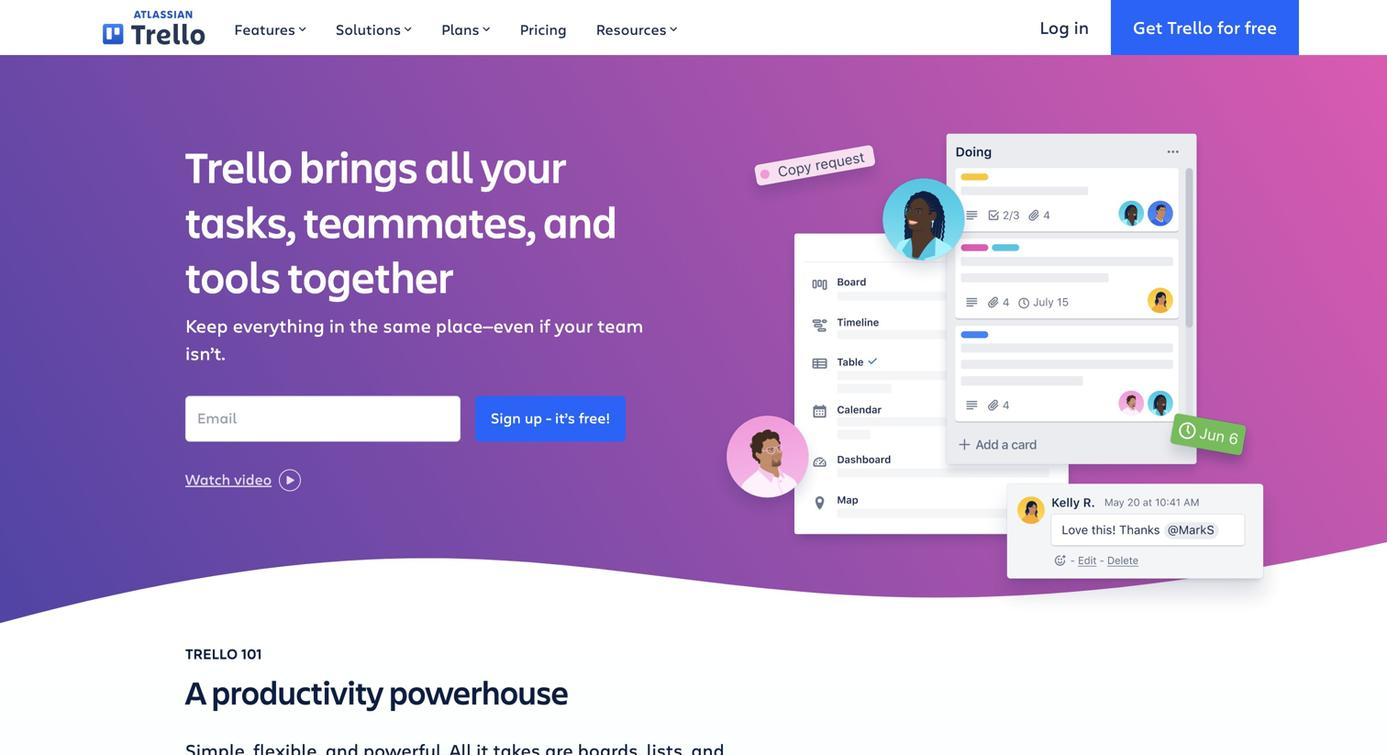 Task type: locate. For each thing, give the bounding box(es) containing it.
teammates,
[[303, 192, 536, 250]]

-
[[546, 408, 552, 428]]

resources
[[596, 19, 667, 39]]

get
[[1134, 15, 1163, 39]]

in left the the
[[329, 313, 345, 338]]

everything
[[233, 313, 325, 338]]

0 vertical spatial in
[[1074, 15, 1090, 39]]

brings
[[300, 137, 418, 195]]

solutions
[[336, 19, 401, 39]]

trello brings all your tasks, teammates, and tools together keep everything in the same place—even if your team isn't.
[[185, 137, 644, 365]]

1 vertical spatial your
[[555, 313, 593, 338]]

the
[[350, 313, 378, 338]]

it's
[[555, 408, 576, 428]]

Email email field
[[185, 396, 461, 442]]

your
[[481, 137, 567, 195], [555, 313, 593, 338]]

video
[[234, 469, 272, 489]]

in right log
[[1074, 15, 1090, 39]]

your right if at the top
[[555, 313, 593, 338]]

trello
[[1168, 15, 1214, 39], [185, 137, 292, 195], [185, 644, 238, 664]]

trello for trello brings all your tasks, teammates, and tools together
[[185, 137, 292, 195]]

log in link
[[1018, 0, 1112, 55]]

if
[[539, 313, 550, 338]]

get trello for free link
[[1112, 0, 1300, 55]]

1 vertical spatial trello
[[185, 137, 292, 195]]

trello for trello 101
[[185, 644, 238, 664]]

trello inside trello 101 a productivity powerhouse
[[185, 644, 238, 664]]

isn't.
[[185, 340, 225, 365]]

1 horizontal spatial in
[[1074, 15, 1090, 39]]

place—even
[[436, 313, 535, 338]]

0 horizontal spatial in
[[329, 313, 345, 338]]

trello 101 a productivity powerhouse
[[185, 644, 569, 714]]

pricing link
[[505, 0, 582, 55]]

in
[[1074, 15, 1090, 39], [329, 313, 345, 338]]

atlassian trello image
[[103, 10, 205, 45]]

log in
[[1040, 15, 1090, 39]]

trello inside trello brings all your tasks, teammates, and tools together keep everything in the same place—even if your team isn't.
[[185, 137, 292, 195]]

0 vertical spatial your
[[481, 137, 567, 195]]

features
[[234, 19, 295, 39]]

productivity
[[212, 671, 384, 714]]

your right all
[[481, 137, 567, 195]]

pricing
[[520, 19, 567, 39]]

watch
[[185, 469, 231, 489]]

1 vertical spatial in
[[329, 313, 345, 338]]

2 vertical spatial trello
[[185, 644, 238, 664]]

free
[[1245, 15, 1278, 39]]

together
[[288, 247, 453, 305]]



Task type: describe. For each thing, give the bounding box(es) containing it.
plans
[[442, 19, 480, 39]]

up
[[525, 408, 542, 428]]

resources button
[[582, 0, 693, 55]]

in inside trello brings all your tasks, teammates, and tools together keep everything in the same place—even if your team isn't.
[[329, 313, 345, 338]]

team
[[598, 313, 644, 338]]

for
[[1218, 15, 1241, 39]]

watch video link
[[185, 467, 301, 491]]

and
[[544, 192, 617, 250]]

0 vertical spatial trello
[[1168, 15, 1214, 39]]

an illustration showing different features of a trello board image
[[709, 117, 1289, 630]]

solutions button
[[321, 0, 427, 55]]

sign up - it's free!
[[491, 408, 610, 428]]

101
[[241, 644, 262, 664]]

watch video
[[185, 469, 272, 489]]

a
[[185, 671, 206, 714]]

powerhouse
[[389, 671, 569, 714]]

same
[[383, 313, 431, 338]]

sign up - it's free! button
[[475, 396, 626, 442]]

keep
[[185, 313, 228, 338]]

log
[[1040, 15, 1070, 39]]

features button
[[220, 0, 321, 55]]

tasks,
[[185, 192, 296, 250]]

free!
[[579, 408, 610, 428]]

plans button
[[427, 0, 505, 55]]

tools
[[185, 247, 280, 305]]

get trello for free
[[1134, 15, 1278, 39]]

sign
[[491, 408, 521, 428]]

all
[[425, 137, 473, 195]]



Task type: vqa. For each thing, say whether or not it's contained in the screenshot.
everything
yes



